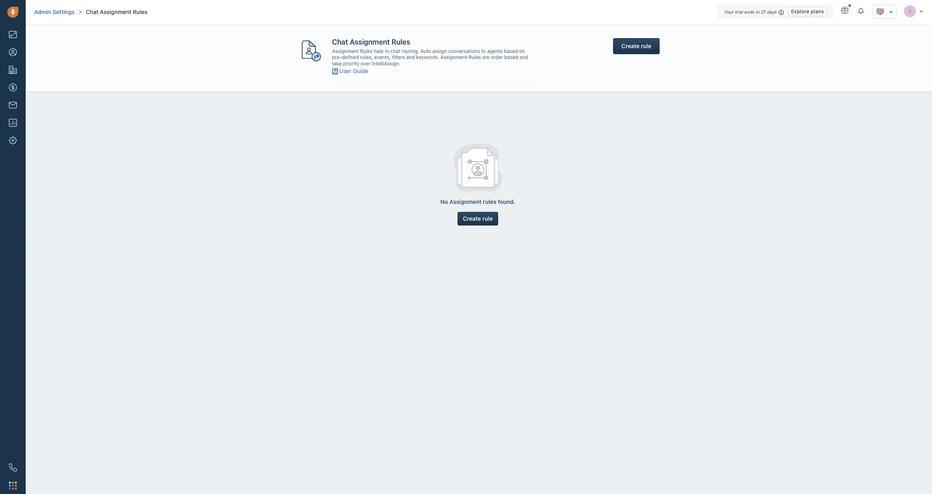 Task type: describe. For each thing, give the bounding box(es) containing it.
ic_arrow_down image
[[919, 9, 923, 13]]

create rule button for image to indicate that zero results were found in the top of the page
[[458, 212, 498, 226]]

are
[[482, 54, 489, 60]]

to
[[481, 48, 486, 54]]

phone element
[[5, 460, 21, 476]]

on
[[519, 48, 525, 54]]

plans
[[811, 8, 824, 14]]

create rule for create rule button corresponding to image to indicate that zero results were found in the top of the page
[[463, 215, 493, 222]]

create rule for create rule button related to feature image of assignment rules
[[621, 43, 651, 49]]

defined
[[342, 54, 359, 60]]

image to indicate that zero results were found image
[[454, 144, 502, 192]]

admin settings
[[34, 8, 75, 15]]

0 vertical spatial based
[[504, 48, 518, 54]]

rules
[[483, 198, 496, 205]]

user guide
[[339, 67, 368, 74]]

explore
[[791, 8, 809, 14]]

rules,
[[360, 54, 373, 60]]

chat assignment rules assignment rules help in chat routing. auto assign conversations to agents based on pre-defined rules, events, filters and keywords. assignment rules are order based and take priority over intelliassign.
[[332, 38, 528, 67]]

pre-
[[332, 54, 342, 60]]

order
[[491, 54, 503, 60]]

auto
[[421, 48, 431, 54]]

feature image of assignment rules image
[[298, 38, 324, 64]]

chat for chat assignment rules assignment rules help in chat routing. auto assign conversations to agents based on pre-defined rules, events, filters and keywords. assignment rules are order based and take priority over intelliassign.
[[332, 38, 348, 46]]

ends
[[744, 9, 755, 14]]

rule for create rule button related to feature image of assignment rules
[[641, 43, 651, 49]]

keywords.
[[416, 54, 439, 60]]

1 vertical spatial based
[[504, 54, 518, 60]]

assignment for chat assignment rules assignment rules help in chat routing. auto assign conversations to agents based on pre-defined rules, events, filters and keywords. assignment rules are order based and take priority over intelliassign.
[[350, 38, 390, 46]]

your trial ends in 21 days
[[724, 9, 777, 14]]

intelliassign.
[[372, 61, 401, 67]]

chat assignment rules
[[86, 8, 147, 15]]

explore plans
[[791, 8, 824, 14]]

user guide link
[[339, 67, 368, 74]]

filters
[[392, 54, 405, 60]]

found.
[[498, 198, 515, 205]]

priority
[[343, 61, 359, 67]]

rule for create rule button corresponding to image to indicate that zero results were found in the top of the page
[[482, 215, 493, 222]]

0 vertical spatial in
[[756, 9, 760, 14]]

admin settings link
[[34, 8, 75, 16]]



Task type: locate. For each thing, give the bounding box(es) containing it.
explore plans button
[[788, 7, 827, 16]]

based right order
[[504, 54, 518, 60]]

chat
[[86, 8, 98, 15], [332, 38, 348, 46]]

agents
[[487, 48, 503, 54]]

chat right settings
[[86, 8, 98, 15]]

trial
[[735, 9, 743, 14]]

create rule
[[621, 43, 651, 49], [463, 215, 493, 222]]

create rule button for feature image of assignment rules
[[613, 38, 660, 54]]

create rule button
[[613, 38, 660, 54], [458, 212, 498, 226]]

0 horizontal spatial create rule
[[463, 215, 493, 222]]

based left on on the top
[[504, 48, 518, 54]]

phone image
[[9, 464, 17, 472]]

create for create rule button corresponding to image to indicate that zero results were found in the top of the page
[[463, 215, 481, 222]]

1 horizontal spatial chat
[[332, 38, 348, 46]]

21
[[761, 9, 766, 14]]

2 and from the left
[[520, 54, 528, 60]]

1 horizontal spatial create rule
[[621, 43, 651, 49]]

bell regular image
[[858, 7, 865, 14]]

1 vertical spatial rule
[[482, 215, 493, 222]]

0 horizontal spatial create rule button
[[458, 212, 498, 226]]

0 horizontal spatial chat
[[86, 8, 98, 15]]

take
[[332, 61, 342, 67]]

create
[[621, 43, 640, 49], [463, 215, 481, 222]]

and down routing.
[[406, 54, 415, 60]]

1 vertical spatial create rule button
[[458, 212, 498, 226]]

1 and from the left
[[406, 54, 415, 60]]

1 horizontal spatial create rule button
[[613, 38, 660, 54]]

chat up pre- at left top
[[332, 38, 348, 46]]

1 vertical spatial create
[[463, 215, 481, 222]]

over
[[361, 61, 370, 67]]

0 vertical spatial rule
[[641, 43, 651, 49]]

user
[[339, 67, 351, 74]]

0 horizontal spatial and
[[406, 54, 415, 60]]

0 horizontal spatial rule
[[482, 215, 493, 222]]

1 vertical spatial chat
[[332, 38, 348, 46]]

in left 21
[[756, 9, 760, 14]]

events,
[[374, 54, 391, 60]]

chat inside chat assignment rules assignment rules help in chat routing. auto assign conversations to agents based on pre-defined rules, events, filters and keywords. assignment rules are order based and take priority over intelliassign.
[[332, 38, 348, 46]]

assignment for no assignment rules found.
[[449, 198, 481, 205]]

missing translation "unavailable" for locale "en-us" image
[[876, 8, 884, 16]]

1 horizontal spatial in
[[756, 9, 760, 14]]

ic_arrow_down image
[[889, 9, 893, 15]]

no assignment rules found.
[[440, 198, 515, 205]]

1 horizontal spatial rule
[[641, 43, 651, 49]]

chat
[[390, 48, 400, 54]]

based
[[504, 48, 518, 54], [504, 54, 518, 60]]

rules
[[133, 8, 147, 15], [392, 38, 410, 46], [360, 48, 373, 54], [468, 54, 481, 60]]

0 vertical spatial create
[[621, 43, 640, 49]]

0 horizontal spatial create
[[463, 215, 481, 222]]

1 vertical spatial create rule
[[463, 215, 493, 222]]

no
[[440, 198, 448, 205]]

1 vertical spatial in
[[385, 48, 389, 54]]

admin
[[34, 8, 51, 15]]

in up events,
[[385, 48, 389, 54]]

0 horizontal spatial in
[[385, 48, 389, 54]]

days
[[767, 9, 777, 14]]

0 vertical spatial create rule
[[621, 43, 651, 49]]

1 horizontal spatial create
[[621, 43, 640, 49]]

assignment
[[100, 8, 131, 15], [350, 38, 390, 46], [332, 48, 359, 54], [440, 54, 467, 60], [449, 198, 481, 205]]

rule
[[641, 43, 651, 49], [482, 215, 493, 222]]

and
[[406, 54, 415, 60], [520, 54, 528, 60]]

and down on on the top
[[520, 54, 528, 60]]

in
[[756, 9, 760, 14], [385, 48, 389, 54]]

freshworks switcher image
[[9, 482, 17, 490]]

0 vertical spatial chat
[[86, 8, 98, 15]]

chat for chat assignment rules
[[86, 8, 98, 15]]

routing.
[[402, 48, 419, 54]]

guide
[[353, 67, 368, 74]]

in inside chat assignment rules assignment rules help in chat routing. auto assign conversations to agents based on pre-defined rules, events, filters and keywords. assignment rules are order based and take priority over intelliassign.
[[385, 48, 389, 54]]

settings
[[52, 8, 75, 15]]

help
[[374, 48, 384, 54]]

create for create rule button related to feature image of assignment rules
[[621, 43, 640, 49]]

ic_info_icon image
[[779, 9, 784, 16]]

assignment for chat assignment rules
[[100, 8, 131, 15]]

conversations
[[448, 48, 480, 54]]

assign
[[432, 48, 447, 54]]

1 horizontal spatial and
[[520, 54, 528, 60]]

your
[[724, 9, 734, 14]]

0 vertical spatial create rule button
[[613, 38, 660, 54]]



Task type: vqa. For each thing, say whether or not it's contained in the screenshot.
IN to the right
yes



